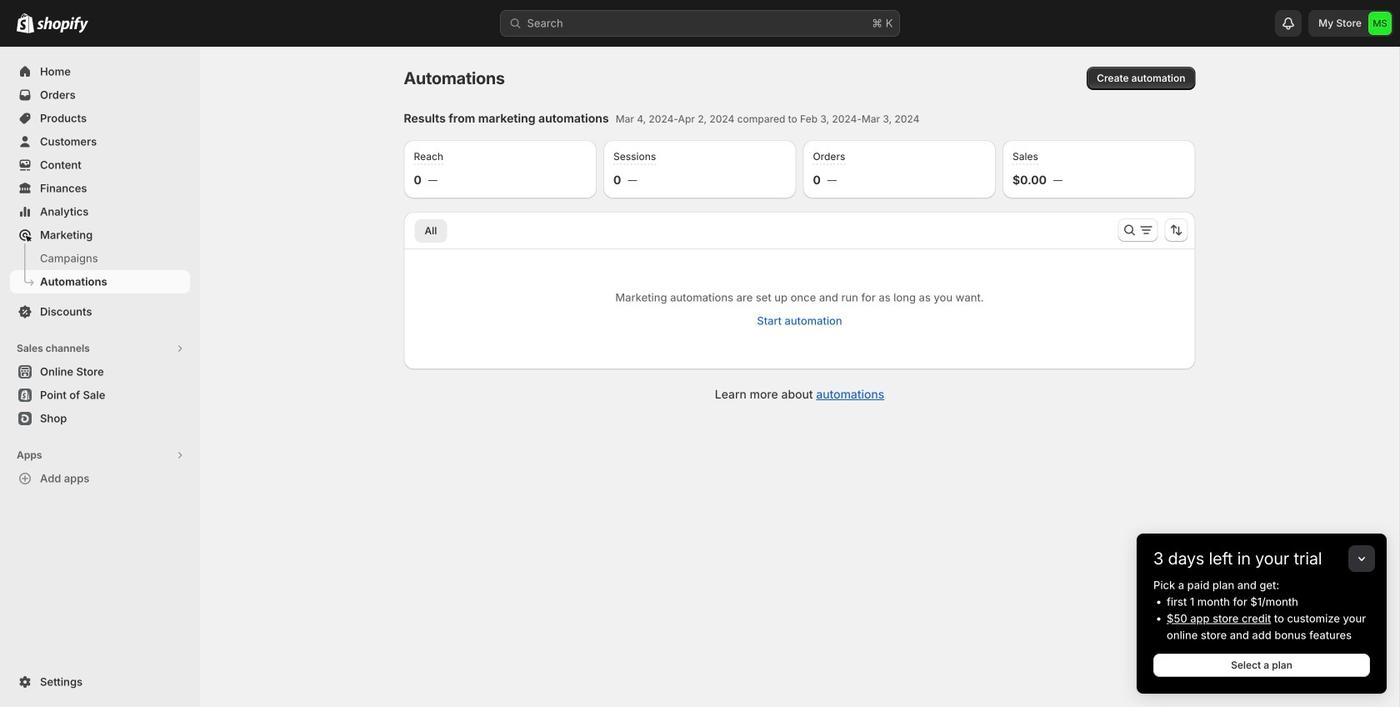Task type: locate. For each thing, give the bounding box(es) containing it.
0 horizontal spatial shopify image
[[17, 13, 34, 33]]

my store image
[[1369, 12, 1392, 35]]

shopify image
[[17, 13, 34, 33], [37, 16, 88, 33]]



Task type: describe. For each thing, give the bounding box(es) containing it.
1 horizontal spatial shopify image
[[37, 16, 88, 33]]



Task type: vqa. For each thing, say whether or not it's contained in the screenshot.
the Manual
no



